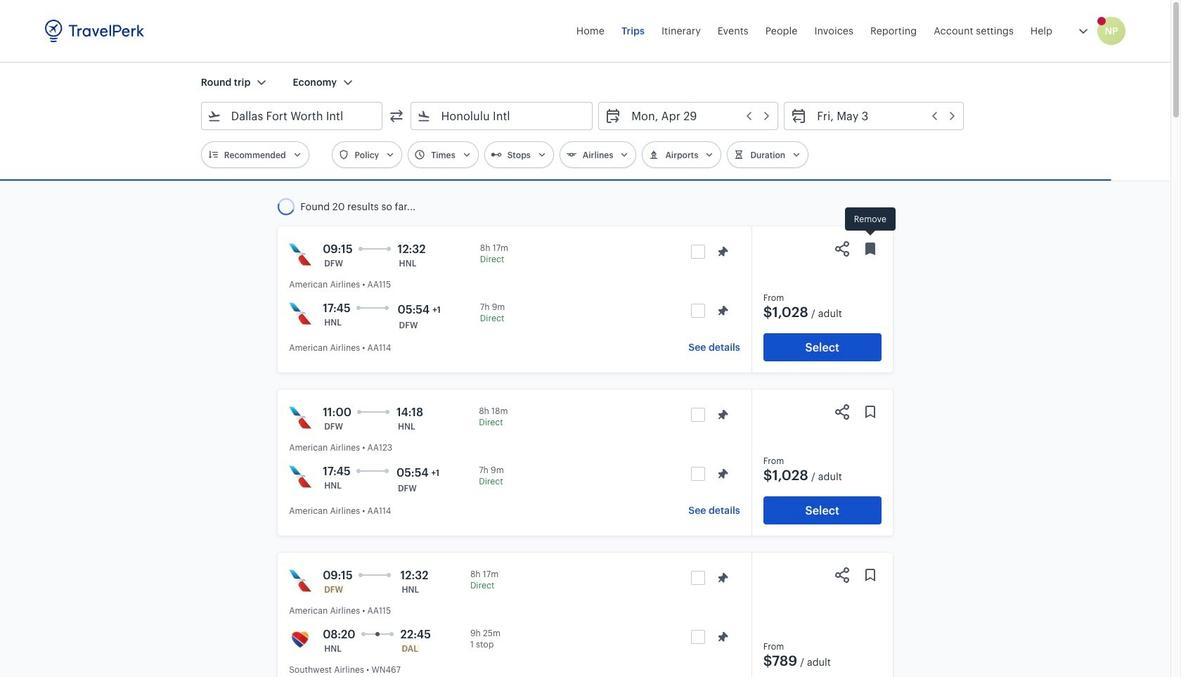 Task type: locate. For each thing, give the bounding box(es) containing it.
1 american airlines image from the top
[[289, 243, 312, 266]]

2 american airlines image from the top
[[289, 303, 312, 325]]

0 vertical spatial american airlines image
[[289, 466, 312, 488]]

1 vertical spatial american airlines image
[[289, 303, 312, 325]]

southwest airlines image
[[289, 629, 312, 651]]

To search field
[[432, 105, 574, 127]]

tooltip
[[846, 208, 896, 238]]

1 vertical spatial american airlines image
[[289, 570, 312, 592]]

american airlines image
[[289, 243, 312, 266], [289, 303, 312, 325], [289, 407, 312, 429]]

From search field
[[221, 105, 364, 127]]

2 vertical spatial american airlines image
[[289, 407, 312, 429]]

0 vertical spatial american airlines image
[[289, 243, 312, 266]]

american airlines image
[[289, 466, 312, 488], [289, 570, 312, 592]]



Task type: describe. For each thing, give the bounding box(es) containing it.
2 american airlines image from the top
[[289, 570, 312, 592]]

1 american airlines image from the top
[[289, 466, 312, 488]]

3 american airlines image from the top
[[289, 407, 312, 429]]

Depart field
[[622, 105, 773, 127]]

Return field
[[808, 105, 958, 127]]



Task type: vqa. For each thing, say whether or not it's contained in the screenshot.
Depart field
yes



